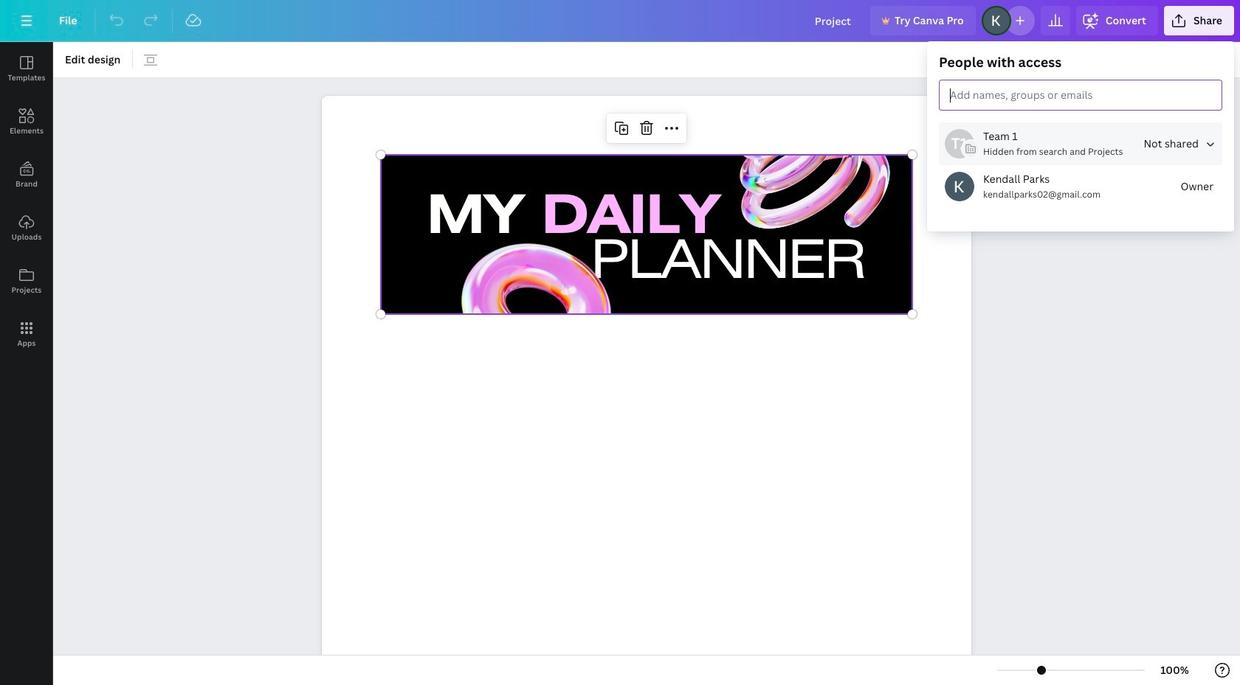 Task type: locate. For each thing, give the bounding box(es) containing it.
side panel tab list
[[0, 42, 53, 361]]

None text field
[[322, 88, 972, 686]]

main menu bar
[[0, 0, 1241, 42]]

Design title text field
[[803, 6, 865, 35]]

group
[[939, 53, 1223, 220]]



Task type: vqa. For each thing, say whether or not it's contained in the screenshot.
SIDE PANEL tab list
yes



Task type: describe. For each thing, give the bounding box(es) containing it.
Zoom button
[[1151, 659, 1199, 683]]

team 1 element
[[945, 129, 975, 159]]

Not shared button
[[1138, 129, 1223, 159]]

team 1 image
[[945, 129, 975, 159]]

Add names, groups or emails text field
[[944, 85, 1093, 106]]



